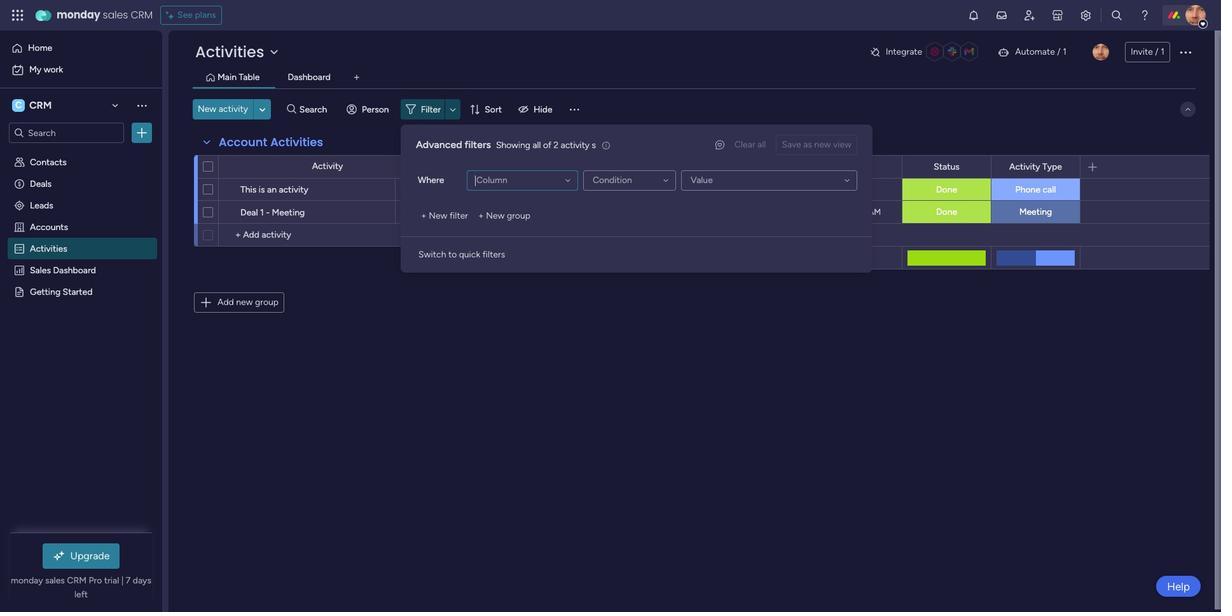 Task type: locate. For each thing, give the bounding box(es) containing it.
+
[[421, 211, 427, 221], [478, 211, 484, 221]]

2 vertical spatial activities
[[30, 243, 67, 254]]

time for end time
[[851, 161, 869, 172]]

tab list
[[193, 67, 1196, 88]]

account activities
[[219, 134, 323, 150]]

activities up main
[[195, 41, 264, 62]]

dashboard
[[288, 72, 331, 83], [53, 265, 96, 275]]

0 horizontal spatial am
[[768, 185, 780, 194]]

1 horizontal spatial new
[[429, 211, 447, 221]]

+ for + new filter
[[421, 211, 427, 221]]

1 vertical spatial sales
[[45, 576, 65, 586]]

activity inside field
[[1009, 161, 1040, 172]]

1 vertical spatial crm
[[29, 99, 52, 111]]

clear
[[735, 139, 755, 150]]

0 horizontal spatial -
[[266, 207, 270, 218]]

advanced
[[416, 139, 462, 151]]

0 horizontal spatial group
[[255, 297, 279, 308]]

all right clear
[[758, 139, 766, 150]]

2 time from the left
[[851, 161, 869, 172]]

2 + from the left
[[478, 211, 484, 221]]

to
[[448, 249, 457, 260]]

activities down accounts
[[30, 243, 67, 254]]

0 horizontal spatial dashboard
[[53, 265, 96, 275]]

arrow down image
[[445, 102, 461, 117]]

sales dashboard
[[30, 265, 96, 275]]

2 horizontal spatial new
[[486, 211, 505, 221]]

time for start time
[[738, 161, 756, 172]]

an
[[267, 184, 277, 195]]

/ for invite
[[1155, 46, 1159, 57]]

activity up phone
[[1009, 161, 1040, 172]]

1 vertical spatial monday
[[11, 576, 43, 586]]

2 vertical spatial activity
[[279, 184, 308, 195]]

new inside 'button'
[[198, 104, 216, 114]]

end
[[833, 161, 849, 172]]

0 horizontal spatial new
[[198, 104, 216, 114]]

/ inside button
[[1155, 46, 1159, 57]]

accounts
[[30, 221, 68, 232]]

as
[[803, 139, 812, 150]]

start time
[[716, 161, 756, 172]]

/ right the automate
[[1057, 46, 1061, 57]]

new
[[198, 104, 216, 114], [429, 211, 447, 221], [486, 211, 505, 221]]

activity
[[312, 161, 343, 172], [1009, 161, 1040, 172]]

1 horizontal spatial group
[[507, 211, 530, 221]]

all inside button
[[758, 139, 766, 150]]

2 all from the left
[[533, 140, 541, 150]]

filters up owner
[[465, 139, 491, 151]]

group inside add new group button
[[255, 297, 279, 308]]

1 vertical spatial am
[[868, 207, 881, 217]]

pro
[[89, 576, 102, 586]]

0 horizontal spatial all
[[533, 140, 541, 150]]

search everything image
[[1110, 9, 1123, 22]]

2 horizontal spatial activities
[[270, 134, 323, 150]]

leads
[[30, 200, 53, 211]]

2 / from the left
[[1155, 46, 1159, 57]]

2 horizontal spatial activity
[[561, 140, 590, 150]]

feb 6, 08:41 am
[[821, 207, 881, 217]]

automate
[[1015, 46, 1055, 57]]

switch to quick filters
[[419, 249, 505, 260]]

group inside + new group button
[[507, 211, 530, 221]]

help button
[[1156, 576, 1201, 597]]

workspace options image
[[135, 99, 148, 112]]

1 horizontal spatial new
[[814, 139, 831, 150]]

list box containing contacts
[[0, 149, 162, 474]]

0 vertical spatial sales
[[103, 8, 128, 22]]

phone
[[1015, 184, 1041, 195]]

1 vertical spatial new
[[236, 297, 253, 308]]

sales
[[30, 265, 51, 275]]

1 right deal
[[260, 207, 264, 218]]

1 vertical spatial filters
[[483, 249, 505, 260]]

workspace selection element
[[12, 98, 54, 113]]

7 days left
[[74, 576, 151, 600]]

new down column
[[486, 211, 505, 221]]

0 horizontal spatial sales
[[45, 576, 65, 586]]

0 vertical spatial group
[[507, 211, 530, 221]]

1 right the automate
[[1063, 46, 1067, 57]]

1 horizontal spatial monday
[[57, 8, 100, 22]]

0 horizontal spatial new
[[236, 297, 253, 308]]

option
[[0, 150, 162, 153]]

sales up home option
[[103, 8, 128, 22]]

meeting down this is an activity
[[272, 207, 305, 218]]

work
[[44, 64, 63, 75]]

am right 03:00
[[768, 185, 780, 194]]

2021,
[[721, 185, 741, 194]]

1 horizontal spatial all
[[758, 139, 766, 150]]

filters inside button
[[483, 249, 505, 260]]

1 horizontal spatial activities
[[195, 41, 264, 62]]

dashboard inside button
[[288, 72, 331, 83]]

activity
[[219, 104, 248, 114], [561, 140, 590, 150], [279, 184, 308, 195]]

1 / from the left
[[1057, 46, 1061, 57]]

new down main table button
[[198, 104, 216, 114]]

my work option
[[8, 60, 155, 80]]

1 horizontal spatial -
[[586, 184, 589, 194]]

new left filter
[[429, 211, 447, 221]]

activities
[[195, 41, 264, 62], [270, 134, 323, 150], [30, 243, 67, 254]]

condition
[[593, 175, 632, 186]]

2 horizontal spatial crm
[[131, 8, 153, 22]]

start
[[716, 161, 736, 172]]

invite
[[1131, 46, 1153, 57]]

0 horizontal spatial activities
[[30, 243, 67, 254]]

+ left filter
[[421, 211, 427, 221]]

1 vertical spatial done
[[936, 207, 957, 218]]

activities down 'v2 search' icon on the top left of page
[[270, 134, 323, 150]]

am
[[768, 185, 780, 194], [868, 207, 881, 217]]

column information image
[[655, 162, 665, 172]]

activity left angle down icon
[[219, 104, 248, 114]]

time right the end
[[851, 161, 869, 172]]

1 horizontal spatial dashboard
[[288, 72, 331, 83]]

group right add
[[255, 297, 279, 308]]

0 vertical spatial activity
[[219, 104, 248, 114]]

of
[[543, 140, 551, 150]]

account
[[219, 134, 267, 150]]

1 horizontal spatial activity
[[1009, 161, 1040, 172]]

hide
[[534, 104, 552, 115]]

group
[[507, 211, 530, 221], [255, 297, 279, 308]]

Status field
[[931, 160, 963, 174]]

1 horizontal spatial sales
[[103, 8, 128, 22]]

0 vertical spatial crm
[[131, 8, 153, 22]]

activity inside advanced filters showing all of 2 activity s
[[561, 140, 590, 150]]

Start time field
[[713, 160, 759, 174]]

sep 18, 2021, 03:00 am
[[692, 185, 780, 194]]

1
[[1063, 46, 1067, 57], [1161, 46, 1165, 57], [260, 207, 264, 218]]

upgrade
[[70, 550, 110, 562]]

main table
[[218, 72, 260, 83]]

automate / 1
[[1015, 46, 1067, 57]]

0 horizontal spatial /
[[1057, 46, 1061, 57]]

column
[[476, 175, 507, 186]]

advanced filters showing all of 2 activity s
[[416, 139, 596, 151]]

group for + new group
[[507, 211, 530, 221]]

activity right an
[[279, 184, 308, 195]]

2 vertical spatial crm
[[67, 576, 87, 586]]

-
[[586, 184, 589, 194], [266, 207, 270, 218]]

v2 user feedback image
[[715, 138, 724, 152]]

sales down upgrade button
[[45, 576, 65, 586]]

sort button
[[464, 99, 509, 120]]

1 horizontal spatial 1
[[1063, 46, 1067, 57]]

home option
[[8, 38, 155, 59]]

group for add new group
[[255, 297, 279, 308]]

monday down upgrade button
[[11, 576, 43, 586]]

1 vertical spatial activities
[[270, 134, 323, 150]]

1 + from the left
[[421, 211, 427, 221]]

0 horizontal spatial activity
[[219, 104, 248, 114]]

crm right the workspace icon
[[29, 99, 52, 111]]

time right start
[[738, 161, 756, 172]]

2 activity from the left
[[1009, 161, 1040, 172]]

1 inside button
[[1161, 46, 1165, 57]]

plans
[[195, 10, 216, 20]]

/ for automate
[[1057, 46, 1061, 57]]

dashboard up the started
[[53, 265, 96, 275]]

0 horizontal spatial time
[[738, 161, 756, 172]]

monday sales crm pro trial |
[[11, 576, 126, 586]]

0 horizontal spatial activity
[[312, 161, 343, 172]]

help
[[1167, 580, 1190, 593]]

type
[[1043, 161, 1062, 172]]

save as new view button
[[776, 135, 857, 155]]

collapse image
[[1183, 104, 1193, 114]]

- down the item field
[[586, 184, 589, 194]]

/ right invite
[[1155, 46, 1159, 57]]

see
[[178, 10, 193, 20]]

sales for monday sales crm pro trial |
[[45, 576, 65, 586]]

0 horizontal spatial monday
[[11, 576, 43, 586]]

menu image
[[568, 103, 580, 116]]

all left of
[[533, 140, 541, 150]]

activity down the search field
[[312, 161, 343, 172]]

person button
[[341, 99, 397, 120]]

2 horizontal spatial 1
[[1161, 46, 1165, 57]]

save
[[782, 139, 801, 150]]

sales
[[103, 8, 128, 22], [45, 576, 65, 586]]

activity for activity
[[312, 161, 343, 172]]

1 horizontal spatial /
[[1155, 46, 1159, 57]]

all
[[758, 139, 766, 150], [533, 140, 541, 150]]

+ new filter
[[421, 211, 468, 221]]

trial
[[104, 576, 119, 586]]

new right as
[[814, 139, 831, 150]]

list box
[[0, 149, 162, 474]]

0 vertical spatial done
[[936, 184, 957, 195]]

table
[[239, 72, 260, 83]]

switch
[[419, 249, 446, 260]]

value
[[691, 175, 713, 186]]

crm inside workspace selection element
[[29, 99, 52, 111]]

0 vertical spatial dashboard
[[288, 72, 331, 83]]

1 all from the left
[[758, 139, 766, 150]]

0 horizontal spatial +
[[421, 211, 427, 221]]

crm
[[131, 8, 153, 22], [29, 99, 52, 111], [67, 576, 87, 586]]

crm left see
[[131, 8, 153, 22]]

meeting down phone call
[[1019, 207, 1052, 218]]

this is an activity
[[240, 184, 308, 195]]

new right add
[[236, 297, 253, 308]]

1 horizontal spatial +
[[478, 211, 484, 221]]

1 horizontal spatial crm
[[67, 576, 87, 586]]

0 vertical spatial monday
[[57, 8, 100, 22]]

1 time from the left
[[738, 161, 756, 172]]

activity left the s
[[561, 140, 590, 150]]

group down column
[[507, 211, 530, 221]]

1 activity from the left
[[312, 161, 343, 172]]

upgrade button
[[42, 544, 120, 569]]

meeting
[[1019, 207, 1052, 218], [272, 207, 305, 218]]

0 vertical spatial -
[[586, 184, 589, 194]]

dashboard up the search field
[[288, 72, 331, 83]]

0 horizontal spatial crm
[[29, 99, 52, 111]]

main table button
[[214, 71, 263, 85]]

activities button
[[193, 41, 285, 62]]

filter
[[421, 104, 441, 115]]

0 vertical spatial am
[[768, 185, 780, 194]]

1 horizontal spatial time
[[851, 161, 869, 172]]

new for + new filter
[[429, 211, 447, 221]]

1 right invite
[[1161, 46, 1165, 57]]

+ right filter
[[478, 211, 484, 221]]

1 vertical spatial dashboard
[[53, 265, 96, 275]]

v2 search image
[[287, 102, 296, 117]]

tab
[[347, 67, 367, 88]]

monday up home option
[[57, 8, 100, 22]]

+ new filter button
[[416, 206, 473, 226]]

am right 08:41
[[868, 207, 881, 217]]

owner
[[454, 161, 481, 172]]

1 for invite / 1
[[1161, 46, 1165, 57]]

this
[[240, 184, 257, 195]]

1 vertical spatial group
[[255, 297, 279, 308]]

1 vertical spatial activity
[[561, 140, 590, 150]]

see plans
[[178, 10, 216, 20]]

filters right quick
[[483, 249, 505, 260]]

1 horizontal spatial activity
[[279, 184, 308, 195]]

- right deal
[[266, 207, 270, 218]]

crm up left
[[67, 576, 87, 586]]

call
[[1043, 184, 1056, 195]]



Task type: vqa. For each thing, say whether or not it's contained in the screenshot.
'and' within the Plan any project flow in one workspace and track its progress.
no



Task type: describe. For each thing, give the bounding box(es) containing it.
Item field
[[574, 160, 598, 174]]

+ for + new group
[[478, 211, 484, 221]]

Owner field
[[451, 160, 484, 174]]

Search field
[[296, 100, 334, 118]]

integrate button
[[864, 39, 987, 66]]

showing
[[496, 140, 530, 150]]

add
[[218, 297, 234, 308]]

|
[[121, 576, 124, 586]]

1 vertical spatial -
[[266, 207, 270, 218]]

new activity button
[[193, 99, 253, 120]]

activity inside new activity 'button'
[[219, 104, 248, 114]]

1 for automate / 1
[[1063, 46, 1067, 57]]

deals
[[30, 178, 52, 189]]

add view image
[[354, 73, 359, 82]]

End time field
[[830, 160, 872, 174]]

2 done from the top
[[936, 207, 957, 218]]

see plans button
[[160, 6, 222, 25]]

filter
[[450, 211, 468, 221]]

person
[[362, 104, 389, 115]]

crm for monday sales crm
[[131, 8, 153, 22]]

filter button
[[400, 99, 461, 120]]

days
[[133, 576, 151, 586]]

0 vertical spatial activities
[[195, 41, 264, 62]]

clear all button
[[729, 135, 771, 155]]

sep
[[692, 185, 707, 194]]

0 horizontal spatial meeting
[[272, 207, 305, 218]]

contacts
[[30, 156, 67, 167]]

crm for monday sales crm pro trial |
[[67, 576, 87, 586]]

6,
[[837, 207, 843, 217]]

deal
[[240, 207, 258, 218]]

1 horizontal spatial meeting
[[1019, 207, 1052, 218]]

activities inside list box
[[30, 243, 67, 254]]

7
[[126, 576, 131, 586]]

where
[[418, 175, 444, 186]]

dashboard inside list box
[[53, 265, 96, 275]]

sales for monday sales crm
[[103, 8, 128, 22]]

0 vertical spatial filters
[[465, 139, 491, 151]]

main
[[218, 72, 237, 83]]

save as new view
[[782, 139, 852, 150]]

activities inside field
[[270, 134, 323, 150]]

hide button
[[513, 99, 560, 120]]

0 horizontal spatial 1
[[260, 207, 264, 218]]

switch to quick filters button
[[413, 245, 510, 265]]

end time
[[833, 161, 869, 172]]

select product image
[[11, 9, 24, 22]]

18,
[[709, 185, 719, 194]]

integrate
[[886, 46, 922, 57]]

activity type
[[1009, 161, 1062, 172]]

monday for monday sales crm pro trial |
[[11, 576, 43, 586]]

my work link
[[8, 60, 155, 80]]

invite / 1
[[1131, 46, 1165, 57]]

c
[[15, 100, 22, 111]]

left
[[74, 590, 88, 600]]

james peterson image
[[1186, 5, 1206, 25]]

options image
[[1178, 45, 1193, 60]]

new activity
[[198, 104, 248, 114]]

home
[[28, 43, 52, 53]]

quick
[[459, 249, 480, 260]]

activity for activity type
[[1009, 161, 1040, 172]]

invite / 1 button
[[1125, 42, 1170, 62]]

feb
[[821, 207, 835, 217]]

new for + new group
[[486, 211, 505, 221]]

view
[[833, 139, 852, 150]]

monday for monday sales crm
[[57, 8, 100, 22]]

Account Activities field
[[216, 134, 326, 151]]

all inside advanced filters showing all of 2 activity s
[[533, 140, 541, 150]]

angle down image
[[259, 105, 266, 114]]

clear all
[[735, 139, 766, 150]]

s
[[592, 140, 596, 150]]

08:41
[[845, 207, 866, 217]]

status
[[934, 161, 960, 172]]

add new group
[[218, 297, 279, 308]]

1 done from the top
[[936, 184, 957, 195]]

Search in workspace field
[[27, 126, 106, 140]]

monday marketplace image
[[1051, 9, 1064, 22]]

is
[[259, 184, 265, 195]]

phone call
[[1015, 184, 1056, 195]]

update feed image
[[995, 9, 1008, 22]]

my work
[[29, 64, 63, 75]]

james peterson image
[[1093, 44, 1109, 60]]

public board image
[[13, 286, 25, 298]]

help image
[[1138, 9, 1151, 22]]

emails settings image
[[1079, 9, 1092, 22]]

deal 1 - meeting
[[240, 207, 305, 218]]

public dashboard image
[[13, 264, 25, 276]]

invite members image
[[1023, 9, 1036, 22]]

my
[[29, 64, 41, 75]]

notifications image
[[967, 9, 980, 22]]

started
[[63, 286, 92, 297]]

monday sales crm
[[57, 8, 153, 22]]

Activity Type field
[[1006, 160, 1065, 174]]

getting started
[[30, 286, 92, 297]]

options image
[[135, 127, 148, 139]]

1 horizontal spatial am
[[868, 207, 881, 217]]

workspace image
[[12, 99, 25, 113]]

sort
[[485, 104, 502, 115]]

item
[[577, 161, 595, 172]]

tab list containing main table
[[193, 67, 1196, 88]]

add new group button
[[194, 293, 284, 313]]

0 vertical spatial new
[[814, 139, 831, 150]]

+ Add activity  text field
[[225, 228, 431, 243]]

2
[[554, 140, 559, 150]]

home link
[[8, 38, 155, 59]]



